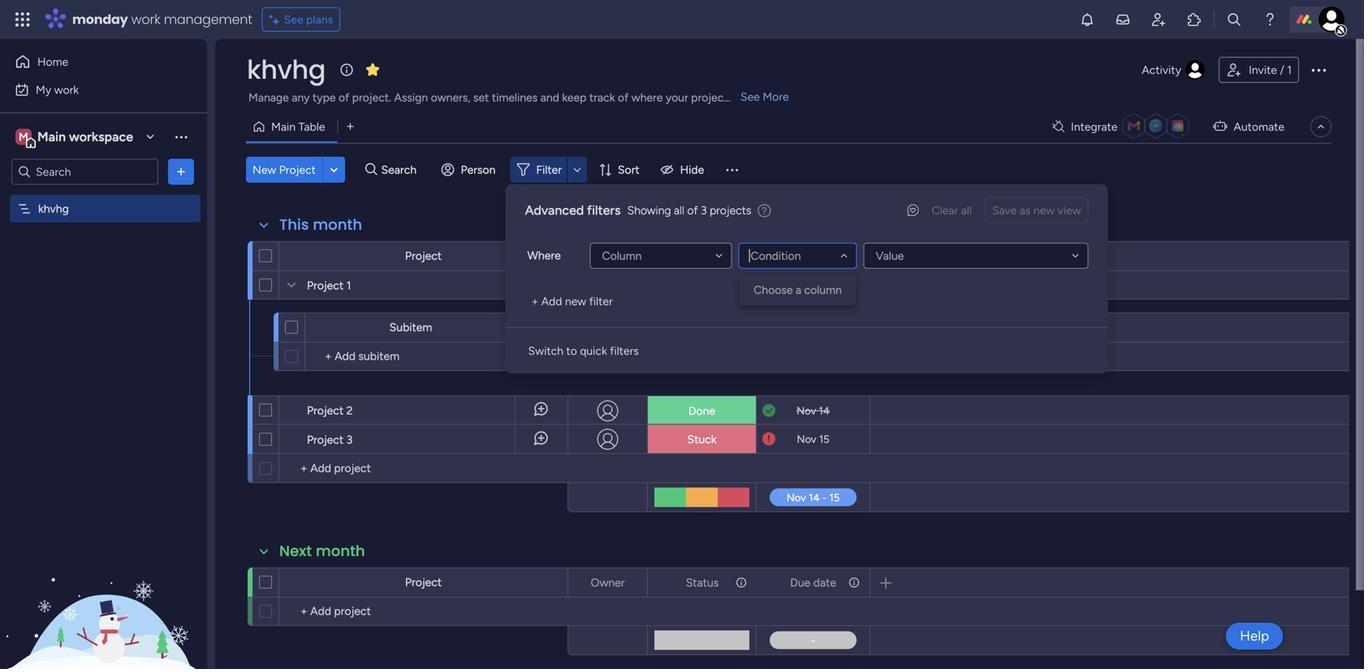 Task type: vqa. For each thing, say whether or not it's contained in the screenshot.
new to the bottom
yes



Task type: locate. For each thing, give the bounding box(es) containing it.
1 vertical spatial new
[[565, 294, 586, 308]]

0 horizontal spatial work
[[54, 83, 79, 97]]

month
[[313, 214, 362, 235], [316, 541, 365, 561]]

all inside advanced filters showing all of 3 projects
[[674, 203, 684, 217]]

project
[[691, 91, 728, 104]]

angle down image
[[330, 164, 338, 176]]

2 vertical spatial status field
[[682, 574, 723, 592]]

date for this month
[[813, 249, 836, 263]]

1 horizontal spatial options image
[[734, 569, 745, 596]]

0 horizontal spatial options image
[[173, 164, 189, 180]]

all right showing
[[674, 203, 684, 217]]

see inside see plans button
[[284, 13, 303, 26]]

2 all from the left
[[961, 203, 972, 217]]

manage any type of project. assign owners, set timelines and keep track of where your project stands.
[[248, 91, 767, 104]]

1 vertical spatial nov
[[797, 404, 816, 417]]

show board description image
[[337, 62, 356, 78]]

help image
[[1262, 11, 1278, 28]]

this month
[[279, 214, 362, 235]]

1 horizontal spatial see
[[741, 90, 760, 104]]

notifications image
[[1079, 11, 1095, 28]]

nov for working on it
[[784, 279, 803, 292]]

switch to quick filters
[[528, 344, 639, 358]]

0 horizontal spatial 1
[[346, 279, 351, 292]]

new right the add
[[565, 294, 586, 308]]

1 vertical spatial options image
[[847, 569, 858, 596]]

main table
[[271, 120, 325, 134]]

due date for this month
[[790, 249, 836, 263]]

2 due from the top
[[790, 576, 811, 590]]

1 vertical spatial 1
[[346, 279, 351, 292]]

0 vertical spatial date
[[813, 249, 836, 263]]

of right the "track"
[[618, 91, 629, 104]]

+ Add project text field
[[287, 459, 560, 478]]

0 horizontal spatial all
[[674, 203, 684, 217]]

due date field for next month
[[786, 574, 840, 592]]

Status field
[[682, 247, 723, 265], [631, 319, 672, 337], [682, 574, 723, 592]]

filters
[[587, 203, 621, 218], [610, 344, 639, 358]]

0 vertical spatial see
[[284, 13, 303, 26]]

all right clear
[[961, 203, 972, 217]]

set
[[473, 91, 489, 104]]

1 due date field from the top
[[786, 247, 840, 265]]

nov left the 15,
[[784, 279, 803, 292]]

0 vertical spatial 1
[[1287, 63, 1292, 77]]

1 vertical spatial status
[[635, 321, 668, 335]]

09:00
[[821, 279, 850, 292]]

1 vertical spatial owner
[[540, 321, 574, 335]]

0 vertical spatial options image
[[173, 164, 189, 180]]

all
[[674, 203, 684, 217], [961, 203, 972, 217]]

1 vertical spatial due date field
[[786, 574, 840, 592]]

clear all
[[932, 203, 972, 217]]

1 all from the left
[[674, 203, 684, 217]]

filters right "quick"
[[610, 344, 639, 358]]

15,
[[806, 279, 819, 292]]

2 vertical spatial nov
[[797, 433, 817, 446]]

0 horizontal spatial main
[[37, 129, 66, 145]]

as
[[1020, 203, 1031, 217]]

main inside workspace selection element
[[37, 129, 66, 145]]

nov 15
[[797, 433, 830, 446]]

2 due date from the top
[[790, 576, 836, 590]]

1 vertical spatial month
[[316, 541, 365, 561]]

lottie animation image
[[0, 505, 207, 669]]

khvhg down search in workspace field
[[38, 202, 69, 216]]

3 left the projects
[[701, 203, 707, 217]]

1 horizontal spatial work
[[131, 10, 160, 28]]

due date for next month
[[790, 576, 836, 590]]

project down this month field
[[307, 279, 344, 292]]

nov left the 15
[[797, 433, 817, 446]]

3
[[701, 203, 707, 217], [346, 433, 353, 447]]

view
[[1058, 203, 1081, 217]]

project 2
[[307, 404, 353, 417]]

stands.
[[731, 91, 767, 104]]

+ add new filter
[[531, 294, 613, 308]]

khvhg up any
[[247, 52, 326, 88]]

2 vertical spatial owner field
[[587, 574, 629, 592]]

monday work management
[[72, 10, 252, 28]]

main for main table
[[271, 120, 296, 134]]

1 horizontal spatial main
[[271, 120, 296, 134]]

options image
[[1309, 60, 1328, 80], [624, 569, 636, 596], [734, 569, 745, 596]]

1 vertical spatial khvhg
[[38, 202, 69, 216]]

1 horizontal spatial options image
[[847, 569, 858, 596]]

0 vertical spatial due date
[[790, 249, 836, 263]]

column information image
[[735, 250, 748, 263], [848, 250, 861, 263], [735, 576, 748, 589], [848, 576, 861, 589]]

see left plans
[[284, 13, 303, 26]]

project left 2
[[307, 404, 344, 417]]

v2 overdue deadline image
[[762, 432, 775, 447]]

0 horizontal spatial see
[[284, 13, 303, 26]]

status field for date
[[631, 319, 672, 337]]

gary orlando image
[[1319, 6, 1345, 32]]

new inside button
[[565, 294, 586, 308]]

0 vertical spatial due date field
[[786, 247, 840, 265]]

2 horizontal spatial options image
[[1309, 60, 1328, 80]]

nov left 14
[[797, 404, 816, 417]]

1 horizontal spatial 1
[[1287, 63, 1292, 77]]

see plans
[[284, 13, 333, 26]]

2
[[346, 404, 353, 417]]

all inside button
[[961, 203, 972, 217]]

owners,
[[431, 91, 471, 104]]

Next month field
[[275, 541, 369, 562]]

1 date from the top
[[813, 249, 836, 263]]

choose
[[754, 283, 793, 297]]

main right the workspace icon
[[37, 129, 66, 145]]

0 vertical spatial owner
[[591, 249, 625, 263]]

choose a column
[[754, 283, 842, 297]]

1 horizontal spatial all
[[961, 203, 972, 217]]

see left more
[[741, 90, 760, 104]]

due for next month
[[790, 576, 811, 590]]

1 vertical spatial see
[[741, 90, 760, 104]]

due date field for this month
[[786, 247, 840, 265]]

advanced
[[525, 203, 584, 218]]

filters down sort popup button
[[587, 203, 621, 218]]

0 vertical spatial owner field
[[587, 247, 629, 265]]

0 horizontal spatial new
[[565, 294, 586, 308]]

v2 search image
[[365, 161, 377, 179]]

save as new view button
[[985, 197, 1088, 223]]

date
[[813, 249, 836, 263], [813, 576, 836, 590]]

of left the projects
[[687, 203, 698, 217]]

work right monday
[[131, 10, 160, 28]]

filter
[[589, 294, 613, 308]]

main workspace
[[37, 129, 133, 145]]

advanced filters showing all of 3 projects
[[525, 203, 751, 218]]

work inside button
[[54, 83, 79, 97]]

khvhg
[[247, 52, 326, 88], [38, 202, 69, 216]]

1 vertical spatial filters
[[610, 344, 639, 358]]

autopilot image
[[1213, 116, 1227, 136]]

my work button
[[10, 77, 175, 103]]

1 horizontal spatial 3
[[701, 203, 707, 217]]

person
[[461, 163, 496, 177]]

workspace selection element
[[15, 127, 136, 148]]

activity button
[[1135, 57, 1212, 83]]

column
[[602, 249, 642, 263]]

of
[[339, 91, 349, 104], [618, 91, 629, 104], [687, 203, 698, 217]]

new right 'as' on the top right of page
[[1034, 203, 1055, 217]]

next
[[279, 541, 312, 561]]

1 due date from the top
[[790, 249, 836, 263]]

+ Add subitem text field
[[313, 347, 483, 366]]

1 right /
[[1287, 63, 1292, 77]]

1 vertical spatial status field
[[631, 319, 672, 337]]

a
[[796, 283, 801, 297]]

of right type
[[339, 91, 349, 104]]

2 horizontal spatial of
[[687, 203, 698, 217]]

0 horizontal spatial of
[[339, 91, 349, 104]]

month right next
[[316, 541, 365, 561]]

1 horizontal spatial khvhg
[[247, 52, 326, 88]]

new inside button
[[1034, 203, 1055, 217]]

my work
[[36, 83, 79, 97]]

column
[[804, 283, 842, 297]]

new for filter
[[565, 294, 586, 308]]

add
[[541, 294, 562, 308]]

sort button
[[592, 157, 649, 183]]

1 vertical spatial date
[[813, 576, 836, 590]]

type
[[313, 91, 336, 104]]

0 vertical spatial 3
[[701, 203, 707, 217]]

work for my
[[54, 83, 79, 97]]

2 due date field from the top
[[786, 574, 840, 592]]

project
[[279, 163, 316, 177], [405, 249, 442, 263], [307, 279, 344, 292], [307, 404, 344, 417], [307, 433, 344, 447], [405, 575, 442, 589]]

1 horizontal spatial of
[[618, 91, 629, 104]]

automate
[[1234, 120, 1285, 134]]

Owner field
[[587, 247, 629, 265], [535, 319, 578, 337], [587, 574, 629, 592]]

option
[[0, 194, 207, 197]]

1 vertical spatial work
[[54, 83, 79, 97]]

search everything image
[[1226, 11, 1242, 28]]

arrow down image
[[568, 160, 587, 179]]

new project button
[[246, 157, 322, 183]]

apps image
[[1186, 11, 1203, 28]]

project right the new
[[279, 163, 316, 177]]

khvhg inside 'list box'
[[38, 202, 69, 216]]

1 vertical spatial 3
[[346, 433, 353, 447]]

any
[[292, 91, 310, 104]]

owner
[[591, 249, 625, 263], [540, 321, 574, 335], [591, 576, 625, 590]]

activity
[[1142, 63, 1181, 77]]

main left table
[[271, 120, 296, 134]]

options image
[[173, 164, 189, 180], [847, 569, 858, 596]]

see inside see more link
[[741, 90, 760, 104]]

1 vertical spatial due
[[790, 576, 811, 590]]

status
[[686, 249, 719, 263], [635, 321, 668, 335], [686, 576, 719, 590]]

filters inside button
[[610, 344, 639, 358]]

condition
[[751, 249, 801, 263]]

1 horizontal spatial new
[[1034, 203, 1055, 217]]

2 date from the top
[[813, 576, 836, 590]]

1 due from the top
[[790, 249, 811, 263]]

0 vertical spatial khvhg
[[247, 52, 326, 88]]

1 down this month field
[[346, 279, 351, 292]]

0 vertical spatial due
[[790, 249, 811, 263]]

0 vertical spatial month
[[313, 214, 362, 235]]

new
[[253, 163, 276, 177]]

0 horizontal spatial khvhg
[[38, 202, 69, 216]]

project inside button
[[279, 163, 316, 177]]

2 vertical spatial status
[[686, 576, 719, 590]]

workspace
[[69, 129, 133, 145]]

more
[[763, 90, 789, 104]]

0 vertical spatial new
[[1034, 203, 1055, 217]]

due date
[[790, 249, 836, 263], [790, 576, 836, 590]]

3 inside advanced filters showing all of 3 projects
[[701, 203, 707, 217]]

3 down 2
[[346, 433, 353, 447]]

month right this
[[313, 214, 362, 235]]

Due date field
[[786, 247, 840, 265], [786, 574, 840, 592]]

project up + add project text box
[[405, 575, 442, 589]]

work right my
[[54, 83, 79, 97]]

0 vertical spatial nov
[[784, 279, 803, 292]]

status for date
[[635, 321, 668, 335]]

invite members image
[[1151, 11, 1167, 28]]

month for next month
[[316, 541, 365, 561]]

1 vertical spatial due date
[[790, 576, 836, 590]]

work
[[131, 10, 160, 28], [54, 83, 79, 97]]

Date field
[[748, 319, 780, 337]]

workspace image
[[15, 128, 32, 146]]

see
[[284, 13, 303, 26], [741, 90, 760, 104]]

main
[[271, 120, 296, 134], [37, 129, 66, 145]]

+
[[531, 294, 539, 308]]

main inside button
[[271, 120, 296, 134]]

0 vertical spatial work
[[131, 10, 160, 28]]

of inside advanced filters showing all of 3 projects
[[687, 203, 698, 217]]



Task type: describe. For each thing, give the bounding box(es) containing it.
integrate
[[1071, 120, 1118, 134]]

project up "subitem" at left top
[[405, 249, 442, 263]]

v2 user feedback image
[[907, 202, 919, 219]]

monday
[[72, 10, 128, 28]]

quick
[[580, 344, 607, 358]]

+ add new filter button
[[525, 288, 619, 314]]

status for owner
[[686, 576, 719, 590]]

collapse board header image
[[1315, 120, 1328, 133]]

select product image
[[15, 11, 31, 28]]

khvhg list box
[[0, 192, 207, 442]]

track
[[589, 91, 615, 104]]

+ Add project text field
[[287, 602, 560, 621]]

new for view
[[1034, 203, 1055, 217]]

nov 14
[[797, 404, 830, 417]]

15
[[819, 433, 830, 446]]

hide button
[[654, 157, 714, 183]]

showing
[[627, 203, 671, 217]]

14
[[819, 404, 830, 417]]

nov for done
[[797, 404, 816, 417]]

dapulse integrations image
[[1052, 121, 1064, 133]]

1 inside invite / 1 button
[[1287, 63, 1292, 77]]

next month
[[279, 541, 365, 561]]

timelines
[[492, 91, 538, 104]]

due for this month
[[790, 249, 811, 263]]

it
[[729, 279, 736, 293]]

plans
[[306, 13, 333, 26]]

see for see more
[[741, 90, 760, 104]]

lottie animation element
[[0, 505, 207, 669]]

learn more image
[[758, 203, 771, 219]]

home button
[[10, 49, 175, 75]]

date for next month
[[813, 576, 836, 590]]

person button
[[435, 157, 505, 183]]

main for main workspace
[[37, 129, 66, 145]]

manage
[[248, 91, 289, 104]]

this
[[279, 214, 309, 235]]

project down project 2 on the bottom of page
[[307, 433, 344, 447]]

help
[[1240, 628, 1269, 644]]

0 vertical spatial status field
[[682, 247, 723, 265]]

0 vertical spatial status
[[686, 249, 719, 263]]

work for monday
[[131, 10, 160, 28]]

project.
[[352, 91, 391, 104]]

This month field
[[275, 214, 366, 235]]

workspace options image
[[173, 128, 189, 145]]

working
[[668, 279, 710, 293]]

project 3
[[307, 433, 353, 447]]

my
[[36, 83, 51, 97]]

khvhg field
[[243, 52, 330, 88]]

status field for owner
[[682, 574, 723, 592]]

Search in workspace field
[[34, 162, 136, 181]]

main table button
[[246, 114, 337, 140]]

nov 15, 09:00 am
[[784, 279, 869, 292]]

help button
[[1226, 623, 1283, 650]]

management
[[164, 10, 252, 28]]

projects
[[710, 203, 751, 217]]

subitem
[[389, 320, 432, 334]]

save
[[992, 203, 1017, 217]]

month for this month
[[313, 214, 362, 235]]

0 vertical spatial filters
[[587, 203, 621, 218]]

sort
[[618, 163, 640, 177]]

project 1
[[307, 279, 351, 292]]

stuck
[[687, 432, 717, 446]]

value
[[876, 249, 904, 263]]

invite
[[1249, 63, 1277, 77]]

see for see plans
[[284, 13, 303, 26]]

v2 done deadline image
[[762, 403, 775, 419]]

am
[[853, 279, 869, 292]]

invite / 1 button
[[1219, 57, 1299, 83]]

table
[[298, 120, 325, 134]]

/
[[1280, 63, 1284, 77]]

clear all button
[[925, 197, 978, 223]]

where
[[527, 248, 561, 262]]

see more link
[[739, 89, 791, 105]]

0 horizontal spatial 3
[[346, 433, 353, 447]]

filter button
[[510, 157, 587, 183]]

assign
[[394, 91, 428, 104]]

switch to quick filters button
[[522, 338, 645, 364]]

hide
[[680, 163, 704, 177]]

v2 overdue deadline image
[[762, 278, 775, 294]]

home
[[37, 55, 68, 69]]

inbox image
[[1115, 11, 1131, 28]]

done
[[688, 404, 715, 418]]

where
[[631, 91, 663, 104]]

clear
[[932, 203, 958, 217]]

see plans button
[[262, 7, 340, 32]]

your
[[666, 91, 688, 104]]

see more
[[741, 90, 789, 104]]

switch
[[528, 344, 563, 358]]

and
[[540, 91, 559, 104]]

0 horizontal spatial options image
[[624, 569, 636, 596]]

invite / 1
[[1249, 63, 1292, 77]]

keep
[[562, 91, 587, 104]]

m
[[19, 130, 28, 144]]

save as new view
[[992, 203, 1081, 217]]

1 vertical spatial owner field
[[535, 319, 578, 337]]

on
[[713, 279, 726, 293]]

menu image
[[724, 162, 740, 178]]

add view image
[[347, 121, 354, 133]]

working on it
[[668, 279, 736, 293]]

Search field
[[377, 158, 426, 181]]

to
[[566, 344, 577, 358]]

remove from favorites image
[[365, 61, 381, 78]]

2 vertical spatial owner
[[591, 576, 625, 590]]



